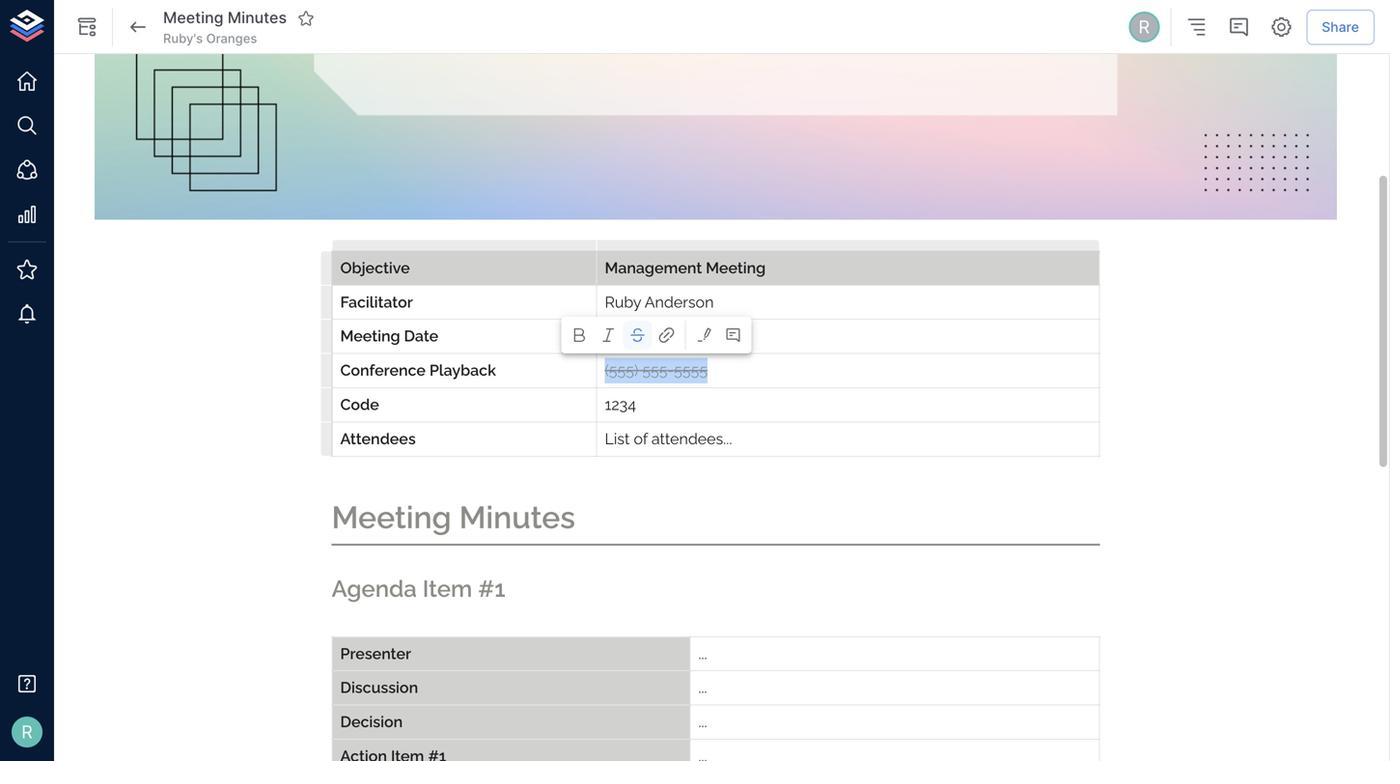 Task type: locate. For each thing, give the bounding box(es) containing it.
share button
[[1307, 9, 1375, 45]]

minutes up #1
[[459, 499, 576, 535]]

anderson
[[645, 293, 714, 311]]

0 horizontal spatial r button
[[6, 711, 48, 753]]

...
[[699, 644, 708, 662], [699, 679, 708, 697], [699, 713, 708, 731]]

agenda item #1
[[332, 575, 506, 602]]

1 horizontal spatial r
[[1139, 16, 1150, 38]]

r button
[[1126, 9, 1163, 45], [6, 711, 48, 753]]

oranges
[[206, 31, 257, 46]]

facilitator
[[340, 293, 413, 311]]

strikethrough image
[[629, 326, 647, 344]]

bold image
[[571, 326, 589, 344]]

1 vertical spatial minutes
[[459, 499, 576, 535]]

1 vertical spatial ...
[[699, 679, 708, 697]]

3 ... from the top
[[699, 713, 708, 731]]

1234
[[605, 395, 636, 413]]

minutes up oranges
[[228, 8, 287, 27]]

2 vertical spatial ...
[[699, 713, 708, 731]]

highlight image
[[696, 326, 713, 344]]

meeting minutes
[[163, 8, 287, 27], [332, 499, 576, 535]]

555-
[[643, 361, 674, 379]]

1 horizontal spatial meeting minutes
[[332, 499, 576, 535]]

1 ... from the top
[[699, 644, 708, 662]]

italic image
[[600, 326, 618, 344]]

0 vertical spatial minutes
[[228, 8, 287, 27]]

15,
[[665, 327, 683, 345]]

ruby
[[605, 293, 641, 311]]

5555
[[674, 361, 708, 379]]

meeting up agenda
[[332, 499, 452, 535]]

1 horizontal spatial r button
[[1126, 9, 1163, 45]]

1 vertical spatial meeting minutes
[[332, 499, 576, 535]]

add comment image
[[725, 326, 742, 344]]

#1
[[478, 575, 506, 602]]

table of contents image
[[1185, 15, 1208, 39]]

date
[[404, 327, 439, 345]]

2 ... from the top
[[699, 679, 708, 697]]

0 vertical spatial meeting minutes
[[163, 8, 287, 27]]

discussion
[[340, 679, 418, 697]]

attendees
[[340, 430, 416, 448]]

meeting minutes up 'item'
[[332, 499, 576, 535]]

meeting date
[[340, 327, 439, 345]]

january
[[605, 327, 661, 345]]

r
[[1139, 16, 1150, 38], [21, 721, 33, 743]]

meeting
[[163, 8, 224, 27], [706, 259, 766, 277], [340, 327, 400, 345], [332, 499, 452, 535]]

0 vertical spatial r button
[[1126, 9, 1163, 45]]

0 vertical spatial ...
[[699, 644, 708, 662]]

meeting minutes up oranges
[[163, 8, 287, 27]]

0 horizontal spatial r
[[21, 721, 33, 743]]

favorite image
[[297, 10, 315, 27]]

minutes
[[228, 8, 287, 27], [459, 499, 576, 535]]

share
[[1322, 19, 1360, 35]]



Task type: describe. For each thing, give the bounding box(es) containing it.
playback
[[430, 361, 496, 379]]

meeting down facilitator
[[340, 327, 400, 345]]

(555)
[[605, 361, 639, 379]]

meeting up ruby's
[[163, 8, 224, 27]]

show wiki image
[[75, 15, 99, 39]]

... for discussion
[[699, 679, 708, 697]]

settings image
[[1270, 15, 1293, 39]]

attendees...
[[652, 430, 732, 448]]

0 vertical spatial r
[[1139, 16, 1150, 38]]

0 horizontal spatial meeting minutes
[[163, 8, 287, 27]]

code
[[340, 395, 379, 413]]

ruby's oranges link
[[163, 30, 257, 47]]

0 horizontal spatial minutes
[[228, 8, 287, 27]]

list
[[605, 430, 630, 448]]

agenda
[[332, 575, 417, 602]]

item
[[423, 575, 473, 602]]

comments image
[[1228, 15, 1251, 39]]

1 vertical spatial r
[[21, 721, 33, 743]]

go back image
[[127, 15, 150, 39]]

conference
[[340, 361, 426, 379]]

ruby anderson
[[605, 293, 714, 311]]

management
[[605, 259, 702, 277]]

list of attendees...
[[605, 430, 732, 448]]

1 horizontal spatial minutes
[[459, 499, 576, 535]]

management meeting
[[605, 259, 766, 277]]

meeting up anderson on the top of page
[[706, 259, 766, 277]]

2022
[[687, 327, 721, 345]]

january 15, 2022
[[605, 327, 721, 345]]

link image
[[658, 326, 676, 344]]

1 vertical spatial r button
[[6, 711, 48, 753]]

(555) 555-5555
[[605, 361, 708, 379]]

objective
[[340, 259, 410, 277]]

presenter
[[340, 644, 411, 662]]

ruby's
[[163, 31, 203, 46]]

decision
[[340, 713, 403, 731]]

of
[[634, 430, 648, 448]]

... for decision
[[699, 713, 708, 731]]

conference playback
[[340, 361, 496, 379]]

ruby's oranges
[[163, 31, 257, 46]]

... for presenter
[[699, 644, 708, 662]]



Task type: vqa. For each thing, say whether or not it's contained in the screenshot.
(establishing
no



